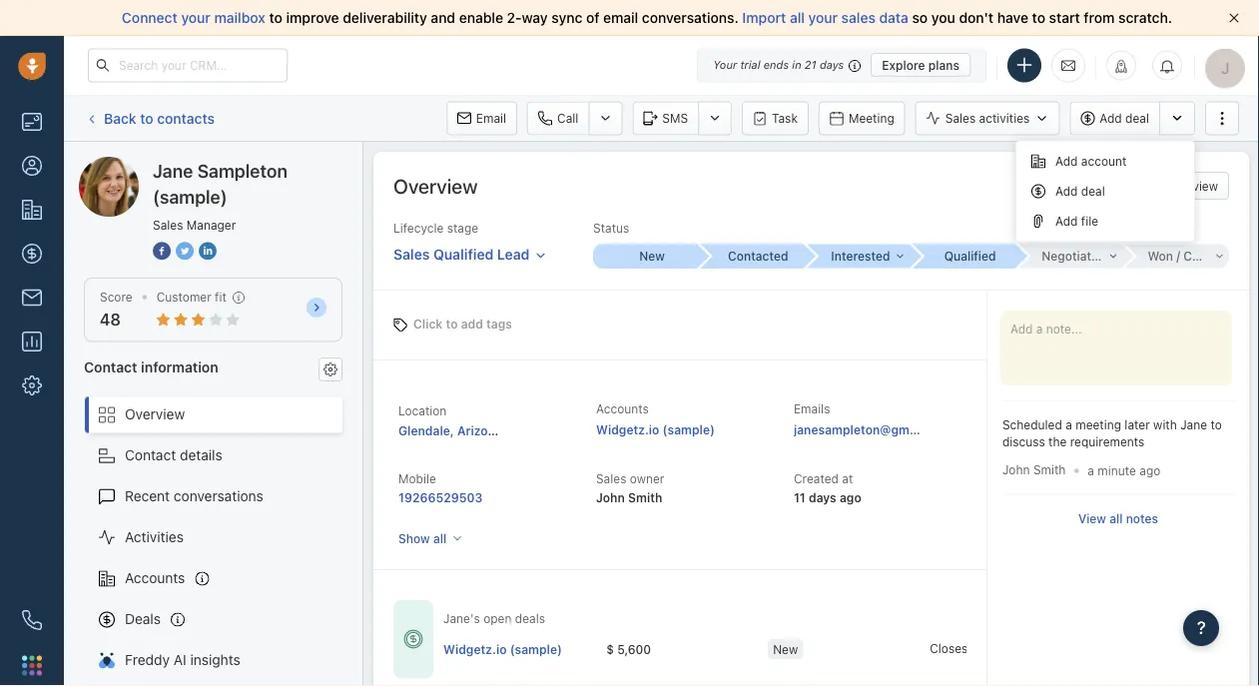 Task type: describe. For each thing, give the bounding box(es) containing it.
emails
[[794, 402, 831, 416]]

connect your mailbox link
[[122, 9, 269, 26]]

jane sampleton (sample) up "manager"
[[153, 160, 288, 207]]

sales for sales qualified lead
[[394, 246, 430, 262]]

plans
[[929, 58, 960, 72]]

accounts widgetz.io (sample)
[[596, 402, 715, 437]]

close image
[[1230, 13, 1240, 23]]

lifecycle stage
[[394, 221, 479, 235]]

view
[[1079, 511, 1107, 525]]

jane inside the jane sampleton (sample)
[[153, 160, 193, 181]]

details
[[180, 447, 223, 464]]

linkedin circled image
[[199, 240, 217, 261]]

email image
[[1062, 57, 1076, 74]]

with
[[1154, 418, 1178, 432]]

contacts
[[157, 110, 215, 126]]

jane inside scheduled a meeting later with jane to discuss the requirements
[[1181, 418, 1208, 432]]

jan
[[985, 641, 1005, 655]]

sales manager
[[153, 218, 236, 232]]

explore plans link
[[871, 53, 971, 77]]

email button
[[446, 101, 518, 135]]

conversations
[[174, 488, 264, 505]]

at
[[842, 472, 853, 486]]

new inside row
[[773, 642, 798, 656]]

view all notes link
[[1079, 510, 1159, 527]]

score
[[100, 290, 133, 304]]

sms
[[663, 111, 688, 125]]

twitter circled image
[[176, 240, 194, 261]]

sales activities
[[946, 111, 1030, 125]]

0 vertical spatial overview
[[394, 174, 478, 197]]

requirements
[[1071, 435, 1145, 449]]

freddy
[[125, 652, 170, 668]]

deal inside button
[[1126, 111, 1150, 125]]

negotiation / lost
[[1042, 249, 1145, 263]]

contacted link
[[700, 244, 806, 269]]

usa
[[509, 424, 535, 438]]

freshworks switcher image
[[22, 656, 42, 676]]

add account
[[1056, 154, 1127, 168]]

recent conversations
[[125, 488, 264, 505]]

1 horizontal spatial in
[[972, 641, 982, 655]]

11
[[794, 491, 806, 505]]

accounts for accounts
[[125, 570, 185, 587]]

1 your from the left
[[181, 9, 211, 26]]

customer fit
[[157, 290, 227, 304]]

to left add
[[446, 317, 458, 331]]

insights
[[190, 652, 241, 668]]

connect your mailbox to improve deliverability and enable 2-way sync of email conversations. import all your sales data so you don't have to start from scratch.
[[122, 9, 1173, 26]]

(sample) down deals
[[510, 642, 562, 656]]

won / churned link
[[1124, 244, 1234, 268]]

row containing closes in jan
[[444, 629, 1092, 670]]

connect
[[122, 9, 178, 26]]

interested link
[[806, 244, 912, 268]]

2 your from the left
[[809, 9, 838, 26]]

manager
[[187, 218, 236, 232]]

qualified link
[[912, 244, 1018, 269]]

ai
[[174, 652, 187, 668]]

sales owner john smith
[[596, 472, 665, 505]]

a minute ago
[[1088, 463, 1161, 477]]

john inside sales owner john smith
[[596, 491, 625, 505]]

arizona,
[[458, 424, 506, 438]]

sampleton up "manager"
[[198, 160, 288, 181]]

widgetz.io (sample)
[[444, 642, 562, 656]]

the
[[1049, 435, 1067, 449]]

open
[[484, 612, 512, 626]]

click to add tags
[[414, 317, 512, 331]]

information
[[141, 358, 218, 375]]

sales inside sales owner john smith
[[596, 472, 627, 486]]

notes
[[1127, 511, 1159, 525]]

you
[[932, 9, 956, 26]]

all for view all notes
[[1110, 511, 1123, 525]]

sms button
[[633, 101, 698, 135]]

container_wx8msf4aqz5i3rn1 image
[[404, 630, 424, 650]]

meeting
[[849, 111, 895, 125]]

have
[[998, 9, 1029, 26]]

call
[[558, 111, 579, 125]]

phone element
[[12, 600, 52, 640]]

scratch.
[[1119, 9, 1173, 26]]

jane sampleton (sample) down "contacts"
[[119, 156, 283, 173]]

jane's open deals
[[444, 612, 545, 626]]

0 vertical spatial smith
[[1034, 463, 1066, 477]]

48 button
[[100, 310, 121, 329]]

way
[[522, 9, 548, 26]]

freddy ai insights
[[125, 652, 241, 668]]

score 48
[[100, 290, 133, 329]]

scheduled a meeting later with jane to discuss the requirements
[[1003, 418, 1223, 449]]

back to contacts link
[[84, 103, 216, 134]]

deals
[[125, 611, 161, 627]]

ago inside created at 11 days ago
[[840, 491, 862, 505]]

all for show all
[[434, 532, 447, 546]]

$
[[607, 642, 614, 656]]

$ 5,600
[[607, 642, 652, 656]]

1 horizontal spatial widgetz.io (sample) link
[[596, 423, 715, 437]]

sales qualified lead
[[394, 246, 530, 262]]

email
[[476, 111, 507, 125]]

contact details
[[125, 447, 223, 464]]

1 horizontal spatial ago
[[1140, 463, 1161, 477]]

closes
[[930, 641, 968, 655]]

widgetz.io inside row
[[444, 642, 507, 656]]

john smith
[[1003, 463, 1066, 477]]

add inside button
[[1100, 111, 1123, 125]]

new inside "link"
[[640, 249, 665, 263]]

ends
[[764, 58, 789, 71]]

data
[[880, 9, 909, 26]]

call button
[[528, 101, 589, 135]]

negotiation / lost link
[[1018, 244, 1145, 268]]

improve
[[286, 9, 339, 26]]

add up the add file
[[1056, 184, 1078, 198]]

mailbox
[[214, 9, 266, 26]]

smith inside sales owner john smith
[[628, 491, 663, 505]]

janesampleton@gmail.com
[[794, 423, 952, 437]]

deliverability
[[343, 9, 427, 26]]

your
[[713, 58, 738, 71]]

fit
[[215, 290, 227, 304]]

sales
[[842, 9, 876, 26]]

tags
[[487, 317, 512, 331]]

/ for won
[[1177, 249, 1181, 263]]

sampleton down "contacts"
[[153, 156, 222, 173]]

of
[[586, 9, 600, 26]]

meeting
[[1076, 418, 1122, 432]]

overview
[[1169, 179, 1219, 193]]



Task type: vqa. For each thing, say whether or not it's contained in the screenshot.
group
no



Task type: locate. For each thing, give the bounding box(es) containing it.
0 vertical spatial ago
[[1140, 463, 1161, 477]]

smith down the
[[1034, 463, 1066, 477]]

0 horizontal spatial qualified
[[434, 246, 494, 262]]

in left 21
[[793, 58, 802, 71]]

0 vertical spatial add deal
[[1100, 111, 1150, 125]]

1 vertical spatial smith
[[628, 491, 663, 505]]

sales for sales manager
[[153, 218, 183, 232]]

0 vertical spatial john
[[1003, 463, 1031, 477]]

days inside created at 11 days ago
[[809, 491, 837, 505]]

task button
[[742, 101, 809, 135]]

0 vertical spatial deal
[[1126, 111, 1150, 125]]

john down discuss
[[1003, 463, 1031, 477]]

(sample) inside 'accounts widgetz.io (sample)'
[[663, 423, 715, 437]]

1 vertical spatial ago
[[840, 491, 862, 505]]

enable
[[459, 9, 504, 26]]

days
[[820, 58, 844, 71], [809, 491, 837, 505]]

1 vertical spatial deal
[[1082, 184, 1106, 198]]

to right "back"
[[140, 110, 153, 126]]

in left jan
[[972, 641, 982, 655]]

to inside scheduled a meeting later with jane to discuss the requirements
[[1211, 418, 1223, 432]]

19266529503
[[399, 491, 483, 505]]

19266529503 link
[[399, 491, 483, 505]]

0 vertical spatial a
[[1066, 418, 1073, 432]]

contact information
[[84, 358, 218, 375]]

jane's
[[444, 612, 480, 626]]

1 vertical spatial widgetz.io (sample) link
[[444, 640, 562, 657]]

to left start
[[1033, 9, 1046, 26]]

smith down owner
[[628, 491, 663, 505]]

2 horizontal spatial jane
[[1181, 418, 1208, 432]]

widgetz.io (sample) link
[[596, 423, 715, 437], [444, 640, 562, 657]]

sales down "lifecycle"
[[394, 246, 430, 262]]

mng settings image
[[324, 362, 338, 376]]

21
[[805, 58, 817, 71]]

negotiation
[[1042, 249, 1110, 263]]

widgetz.io up owner
[[596, 423, 660, 437]]

explore
[[882, 58, 926, 72]]

jane sampleton (sample)
[[119, 156, 283, 173], [153, 160, 288, 207]]

contact down 48 button
[[84, 358, 137, 375]]

/ right won
[[1177, 249, 1181, 263]]

ago down at
[[840, 491, 862, 505]]

to right mailbox
[[269, 9, 283, 26]]

0 horizontal spatial smith
[[628, 491, 663, 505]]

1 vertical spatial widgetz.io
[[444, 642, 507, 656]]

Search your CRM... text field
[[88, 48, 288, 82]]

lost
[[1120, 249, 1145, 263]]

sales for sales activities
[[946, 111, 976, 125]]

0 horizontal spatial your
[[181, 9, 211, 26]]

1 horizontal spatial john
[[1003, 463, 1031, 477]]

deal up account
[[1126, 111, 1150, 125]]

2 horizontal spatial all
[[1110, 511, 1123, 525]]

1 horizontal spatial /
[[1177, 249, 1181, 263]]

(sample) up "manager"
[[226, 156, 283, 173]]

sampleton
[[153, 156, 222, 173], [198, 160, 288, 181]]

add deal inside button
[[1100, 111, 1150, 125]]

1 vertical spatial all
[[1110, 511, 1123, 525]]

add deal up the add file
[[1056, 184, 1106, 198]]

0 horizontal spatial jane
[[119, 156, 150, 173]]

in
[[793, 58, 802, 71], [972, 641, 982, 655]]

owner
[[630, 472, 665, 486]]

0 horizontal spatial widgetz.io (sample) link
[[444, 640, 562, 657]]

qualified
[[434, 246, 494, 262], [945, 249, 997, 263]]

accounts for accounts widgetz.io (sample)
[[596, 402, 649, 416]]

sales left owner
[[596, 472, 627, 486]]

1 vertical spatial overview
[[125, 406, 185, 423]]

0 vertical spatial in
[[793, 58, 802, 71]]

0 vertical spatial contact
[[84, 358, 137, 375]]

1 horizontal spatial your
[[809, 9, 838, 26]]

start
[[1050, 9, 1081, 26]]

widgetz.io (sample) link inside row
[[444, 640, 562, 657]]

sales qualified lead link
[[394, 237, 547, 265]]

2 vertical spatial all
[[434, 532, 447, 546]]

task
[[772, 111, 798, 125]]

so
[[913, 9, 928, 26]]

0 horizontal spatial all
[[434, 532, 447, 546]]

1 horizontal spatial deal
[[1126, 111, 1150, 125]]

jane right with
[[1181, 418, 1208, 432]]

1 vertical spatial days
[[809, 491, 837, 505]]

0 horizontal spatial deal
[[1082, 184, 1106, 198]]

deals
[[515, 612, 545, 626]]

show
[[399, 532, 430, 546]]

activities
[[125, 529, 184, 546]]

0 horizontal spatial new
[[640, 249, 665, 263]]

0 horizontal spatial ago
[[840, 491, 862, 505]]

phone image
[[22, 610, 42, 630]]

jane
[[119, 156, 150, 173], [153, 160, 193, 181], [1181, 418, 1208, 432]]

0 horizontal spatial john
[[596, 491, 625, 505]]

stage
[[447, 221, 479, 235]]

all
[[790, 9, 805, 26], [1110, 511, 1123, 525], [434, 532, 447, 546]]

contact for contact information
[[84, 358, 137, 375]]

show all
[[399, 532, 447, 546]]

to right with
[[1211, 418, 1223, 432]]

all right import
[[790, 9, 805, 26]]

1 horizontal spatial new
[[773, 642, 798, 656]]

0 vertical spatial all
[[790, 9, 805, 26]]

your left sales
[[809, 9, 838, 26]]

days down created at the bottom
[[809, 491, 837, 505]]

accounts up owner
[[596, 402, 649, 416]]

created at 11 days ago
[[794, 472, 862, 505]]

2-
[[507, 9, 522, 26]]

contact for contact details
[[125, 447, 176, 464]]

1 vertical spatial add deal
[[1056, 184, 1106, 198]]

recent
[[125, 488, 170, 505]]

lifecycle
[[394, 221, 444, 235]]

widgetz.io down jane's
[[444, 642, 507, 656]]

/ left the "lost"
[[1113, 249, 1117, 263]]

jane down "contacts"
[[153, 160, 193, 181]]

add up account
[[1100, 111, 1123, 125]]

1 horizontal spatial all
[[790, 9, 805, 26]]

1 vertical spatial john
[[596, 491, 625, 505]]

widgetz.io inside 'accounts widgetz.io (sample)'
[[596, 423, 660, 437]]

days right 21
[[820, 58, 844, 71]]

0 horizontal spatial in
[[793, 58, 802, 71]]

customize
[[1106, 179, 1165, 193]]

0 horizontal spatial widgetz.io
[[444, 642, 507, 656]]

customize overview button
[[1076, 172, 1230, 200]]

0 vertical spatial new
[[640, 249, 665, 263]]

conversations.
[[642, 9, 739, 26]]

a left minute
[[1088, 463, 1095, 477]]

and
[[431, 9, 456, 26]]

1 horizontal spatial a
[[1088, 463, 1095, 477]]

customize overview
[[1106, 179, 1219, 193]]

(sample) up owner
[[663, 423, 715, 437]]

sales up 'facebook circled' icon
[[153, 218, 183, 232]]

john down 'accounts widgetz.io (sample)' on the bottom of the page
[[596, 491, 625, 505]]

5,600
[[618, 642, 652, 656]]

later
[[1125, 418, 1151, 432]]

add
[[461, 317, 483, 331]]

widgetz.io
[[596, 423, 660, 437], [444, 642, 507, 656]]

overview up contact details
[[125, 406, 185, 423]]

1 vertical spatial new
[[773, 642, 798, 656]]

all right show at the left bottom
[[434, 532, 447, 546]]

/ for negotiation
[[1113, 249, 1117, 263]]

accounts down activities
[[125, 570, 185, 587]]

a up the
[[1066, 418, 1073, 432]]

ago right minute
[[1140, 463, 1161, 477]]

explore plans
[[882, 58, 960, 72]]

1 vertical spatial a
[[1088, 463, 1095, 477]]

add left account
[[1056, 154, 1078, 168]]

overview
[[394, 174, 478, 197], [125, 406, 185, 423]]

all right view
[[1110, 511, 1123, 525]]

minute
[[1098, 463, 1137, 477]]

1 vertical spatial in
[[972, 641, 982, 655]]

1 horizontal spatial jane
[[153, 160, 193, 181]]

overview up lifecycle stage
[[394, 174, 478, 197]]

new link
[[593, 244, 700, 269]]

1 / from the left
[[1113, 249, 1117, 263]]

sales left activities
[[946, 111, 976, 125]]

glendale, arizona, usa link
[[399, 424, 535, 438]]

contact up the recent
[[125, 447, 176, 464]]

(sample)
[[226, 156, 283, 173], [153, 186, 227, 207], [663, 423, 715, 437], [510, 642, 562, 656]]

a inside scheduled a meeting later with jane to discuss the requirements
[[1066, 418, 1073, 432]]

0 vertical spatial widgetz.io
[[596, 423, 660, 437]]

location glendale, arizona, usa
[[399, 404, 535, 438]]

1 horizontal spatial overview
[[394, 174, 478, 197]]

churned
[[1184, 249, 1234, 263]]

mobile
[[399, 472, 436, 486]]

meeting button
[[819, 101, 906, 135]]

0 vertical spatial widgetz.io (sample) link
[[596, 423, 715, 437]]

0 horizontal spatial overview
[[125, 406, 185, 423]]

48
[[100, 310, 121, 329]]

emails janesampleton@gmail.com
[[794, 402, 952, 437]]

/ inside button
[[1177, 249, 1181, 263]]

facebook circled image
[[153, 240, 171, 261]]

your left mailbox
[[181, 9, 211, 26]]

contact
[[84, 358, 137, 375], [125, 447, 176, 464]]

status
[[593, 221, 630, 235]]

closes in jan
[[930, 641, 1005, 655]]

new
[[640, 249, 665, 263], [773, 642, 798, 656]]

1 vertical spatial contact
[[125, 447, 176, 464]]

scheduled
[[1003, 418, 1063, 432]]

0 horizontal spatial accounts
[[125, 570, 185, 587]]

contacted
[[728, 249, 789, 263]]

1 vertical spatial accounts
[[125, 570, 185, 587]]

won
[[1148, 249, 1174, 263]]

accounts
[[596, 402, 649, 416], [125, 570, 185, 587]]

0 horizontal spatial /
[[1113, 249, 1117, 263]]

interested button
[[806, 244, 912, 268]]

ago
[[1140, 463, 1161, 477], [840, 491, 862, 505]]

/ inside button
[[1113, 249, 1117, 263]]

1 horizontal spatial accounts
[[596, 402, 649, 416]]

(sample) up sales manager
[[153, 186, 227, 207]]

0 vertical spatial accounts
[[596, 402, 649, 416]]

1 horizontal spatial smith
[[1034, 463, 1066, 477]]

2 / from the left
[[1177, 249, 1181, 263]]

widgetz.io (sample) link down open
[[444, 640, 562, 657]]

widgetz.io (sample) link up owner
[[596, 423, 715, 437]]

0 horizontal spatial a
[[1066, 418, 1073, 432]]

accounts inside 'accounts widgetz.io (sample)'
[[596, 402, 649, 416]]

1 horizontal spatial qualified
[[945, 249, 997, 263]]

deal down add account
[[1082, 184, 1106, 198]]

back
[[104, 110, 136, 126]]

0 vertical spatial days
[[820, 58, 844, 71]]

1 horizontal spatial widgetz.io
[[596, 423, 660, 437]]

jane down "back"
[[119, 156, 150, 173]]

trial
[[741, 58, 761, 71]]

to inside back to contacts 'link'
[[140, 110, 153, 126]]

add deal up account
[[1100, 111, 1150, 125]]

email
[[603, 9, 639, 26]]

row
[[444, 629, 1092, 670]]

your
[[181, 9, 211, 26], [809, 9, 838, 26]]

add left file
[[1056, 214, 1078, 228]]



